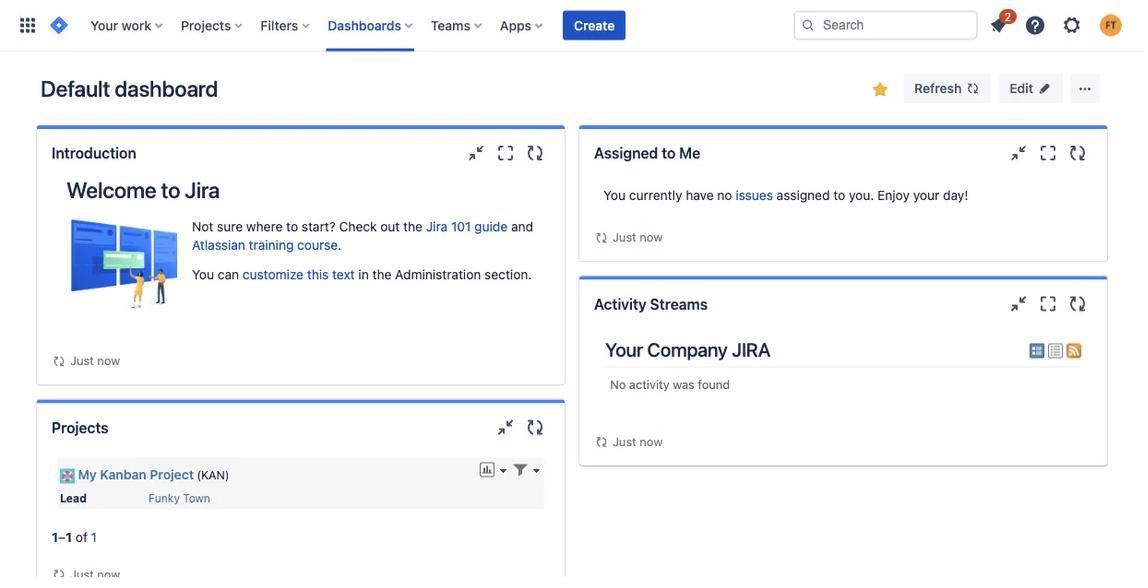 Task type: vqa. For each thing, say whether or not it's contained in the screenshot.
Teams on the top left of the page
yes



Task type: locate. For each thing, give the bounding box(es) containing it.
projects button
[[175, 11, 250, 40]]

you left can
[[192, 267, 214, 282]]

this
[[307, 267, 329, 282]]

now
[[640, 230, 663, 244], [97, 354, 120, 368], [640, 435, 663, 448]]

you.
[[849, 188, 874, 203]]

1 horizontal spatial 1
[[66, 530, 72, 545]]

2 1 from the left
[[66, 530, 72, 545]]

my kanban project link
[[78, 467, 194, 483]]

welcome
[[66, 177, 156, 203]]

projects region
[[52, 452, 550, 579]]

2
[[1005, 10, 1011, 23]]

jira
[[732, 339, 771, 361]]

1 horizontal spatial jira
[[426, 219, 448, 234]]

just now right an arrow curved in a circular way on the button that refreshes the dashboard icon
[[70, 354, 120, 368]]

your left work
[[90, 18, 118, 33]]

atlassian
[[192, 238, 245, 253]]

2 vertical spatial just now
[[613, 435, 663, 448]]

day!
[[943, 188, 968, 203]]

funky town link
[[149, 492, 210, 505]]

your profile and settings image
[[1100, 14, 1122, 36]]

assigned to me region
[[594, 177, 1093, 247]]

1 vertical spatial jira
[[426, 219, 448, 234]]

an arrow curved in a circular way on the button that refreshes the dashboard image inside assigned to me region
[[594, 230, 609, 245]]

1 vertical spatial now
[[97, 354, 120, 368]]

0 vertical spatial an arrow curved in a circular way on the button that refreshes the dashboard image
[[594, 230, 609, 245]]

the inside not sure where to start? check out the jira 101 guide and atlassian training course .
[[403, 219, 423, 234]]

edit icon image
[[1037, 81, 1052, 96]]

now inside assigned to me region
[[640, 230, 663, 244]]

you currently have no issues assigned to you. enjoy your day!
[[603, 188, 968, 203]]

issues
[[736, 188, 773, 203]]

section.
[[485, 267, 532, 282]]

currently
[[629, 188, 682, 203]]

default dashboard
[[41, 76, 218, 102]]

1 horizontal spatial the
[[403, 219, 423, 234]]

jira up not
[[185, 177, 220, 203]]

introduction
[[52, 144, 136, 162]]

just now
[[613, 230, 663, 244], [70, 354, 120, 368], [613, 435, 663, 448]]

banner containing your work
[[0, 0, 1144, 52]]

2 horizontal spatial 1
[[91, 530, 97, 545]]

minimize activity streams image
[[1008, 293, 1030, 315]]

your inside popup button
[[90, 18, 118, 33]]

just down no
[[613, 435, 636, 448]]

project
[[150, 467, 194, 483]]

an arrow curved in a circular way on the button that refreshes the dashboard image right refresh projects image
[[594, 435, 609, 450]]

found
[[698, 378, 730, 392]]

maximize activity streams image
[[1037, 293, 1059, 315]]

more dashboard actions image
[[1074, 78, 1096, 100]]

1 vertical spatial your
[[605, 339, 643, 361]]

was
[[673, 378, 695, 392]]

no activity was found
[[610, 378, 730, 392]]

my
[[78, 467, 97, 483]]

an arrow curved in a circular way on the button that refreshes the dashboard image
[[594, 230, 609, 245], [594, 435, 609, 450], [52, 568, 66, 579]]

an arrow curved in a circular way on the button that refreshes the dashboard image inside the projects region
[[52, 568, 66, 579]]

101
[[451, 219, 471, 234]]

1 vertical spatial just
[[70, 354, 94, 368]]

just
[[613, 230, 636, 244], [70, 354, 94, 368], [613, 435, 636, 448]]

now for projects
[[97, 354, 120, 368]]

to inside not sure where to start? check out the jira 101 guide and atlassian training course .
[[286, 219, 298, 234]]

0 horizontal spatial 1
[[52, 530, 58, 545]]

0 vertical spatial now
[[640, 230, 663, 244]]

just now down currently
[[613, 230, 663, 244]]

text
[[332, 267, 355, 282]]

3 1 from the left
[[91, 530, 97, 545]]

jira
[[185, 177, 220, 203], [426, 219, 448, 234]]

your work
[[90, 18, 151, 33]]

check
[[339, 219, 377, 234]]

sure
[[217, 219, 243, 234]]

just now for activity streams
[[613, 230, 663, 244]]

the
[[403, 219, 423, 234], [372, 267, 392, 282]]

0 vertical spatial just now
[[613, 230, 663, 244]]

me
[[679, 144, 700, 162]]

now down currently
[[640, 230, 663, 244]]

0 vertical spatial just
[[613, 230, 636, 244]]

enjoy
[[878, 188, 910, 203]]

you inside 'introduction' "region"
[[192, 267, 214, 282]]

your
[[90, 18, 118, 33], [605, 339, 643, 361]]

0 horizontal spatial projects
[[52, 419, 109, 437]]

1 vertical spatial an arrow curved in a circular way on the button that refreshes the dashboard image
[[594, 435, 609, 450]]

your inside activity streams region
[[605, 339, 643, 361]]

projects up the my
[[52, 419, 109, 437]]

assigned
[[777, 188, 830, 203]]

1 – 1 of 1
[[52, 530, 97, 545]]

in
[[358, 267, 369, 282]]

jira left 101
[[426, 219, 448, 234]]

jira software image
[[48, 14, 70, 36], [48, 14, 70, 36]]

.
[[338, 238, 342, 253]]

now inside activity streams region
[[640, 435, 663, 448]]

to left the you.
[[834, 188, 845, 203]]

just down currently
[[613, 230, 636, 244]]

0 horizontal spatial you
[[192, 267, 214, 282]]

streams
[[650, 295, 708, 313]]

kanban
[[100, 467, 146, 483]]

administration
[[395, 267, 481, 282]]

create button
[[563, 11, 626, 40]]

appswitcher icon image
[[17, 14, 39, 36]]

an arrow curved in a circular way on the button that refreshes the dashboard image
[[52, 354, 66, 369]]

create
[[574, 18, 615, 33]]

projects
[[181, 18, 231, 33], [52, 419, 109, 437]]

just inside 'introduction' "region"
[[70, 354, 94, 368]]

0 horizontal spatial your
[[90, 18, 118, 33]]

1
[[52, 530, 58, 545], [66, 530, 72, 545], [91, 530, 97, 545]]

search image
[[801, 18, 816, 33]]

now right an arrow curved in a circular way on the button that refreshes the dashboard icon
[[97, 354, 120, 368]]

edit
[[1010, 81, 1033, 96]]

you inside assigned to me region
[[603, 188, 626, 203]]

primary element
[[11, 0, 794, 51]]

0 vertical spatial you
[[603, 188, 626, 203]]

2 vertical spatial now
[[640, 435, 663, 448]]

can
[[218, 267, 239, 282]]

refresh activity streams image
[[1067, 293, 1089, 315]]

activity
[[629, 378, 670, 392]]

jira 101 guide link
[[426, 219, 508, 234]]

1 link
[[91, 530, 97, 545]]

2 vertical spatial just
[[613, 435, 636, 448]]

just inside assigned to me region
[[613, 230, 636, 244]]

to left start?
[[286, 219, 298, 234]]

minimize assigned to me image
[[1008, 142, 1030, 164]]

filters
[[261, 18, 298, 33]]

company
[[647, 339, 728, 361]]

1 vertical spatial you
[[192, 267, 214, 282]]

just now down activity
[[613, 435, 663, 448]]

refresh introduction image
[[524, 142, 546, 164]]

assigned to me
[[594, 144, 700, 162]]

to left me
[[662, 144, 676, 162]]

banner
[[0, 0, 1144, 52]]

1 horizontal spatial projects
[[181, 18, 231, 33]]

of
[[76, 530, 88, 545]]

1 vertical spatial just now
[[70, 354, 120, 368]]

an arrow curved in a circular way on the button that refreshes the dashboard image up "activity"
[[594, 230, 609, 245]]

0 vertical spatial the
[[403, 219, 423, 234]]

just now for projects
[[70, 354, 120, 368]]

0 vertical spatial your
[[90, 18, 118, 33]]

minimize projects image
[[495, 417, 517, 439]]

customize
[[243, 267, 304, 282]]

dashboards
[[328, 18, 401, 33]]

lead
[[60, 492, 87, 505]]

just now inside assigned to me region
[[613, 230, 663, 244]]

just inside activity streams region
[[613, 435, 636, 448]]

1 vertical spatial projects
[[52, 419, 109, 437]]

to inside region
[[834, 188, 845, 203]]

to
[[662, 144, 676, 162], [161, 177, 180, 203], [834, 188, 845, 203], [286, 219, 298, 234]]

you for you can
[[192, 267, 214, 282]]

the right in on the left top of page
[[372, 267, 392, 282]]

introduction region
[[52, 177, 550, 371]]

your up no
[[605, 339, 643, 361]]

you
[[603, 188, 626, 203], [192, 267, 214, 282]]

just right an arrow curved in a circular way on the button that refreshes the dashboard icon
[[70, 354, 94, 368]]

1 horizontal spatial you
[[603, 188, 626, 203]]

refresh projects image
[[524, 417, 546, 439]]

you left currently
[[603, 188, 626, 203]]

the right the out
[[403, 219, 423, 234]]

just now inside 'introduction' "region"
[[70, 354, 120, 368]]

0 vertical spatial jira
[[185, 177, 220, 203]]

projects right work
[[181, 18, 231, 33]]

0 horizontal spatial the
[[372, 267, 392, 282]]

now inside 'introduction' "region"
[[97, 354, 120, 368]]

an arrow curved in a circular way on the button that refreshes the dashboard image down – on the left of page
[[52, 568, 66, 579]]

–
[[58, 530, 66, 545]]

1 horizontal spatial your
[[605, 339, 643, 361]]

now down activity
[[640, 435, 663, 448]]

0 horizontal spatial jira
[[185, 177, 220, 203]]

an arrow curved in a circular way on the button that refreshes the dashboard image inside activity streams region
[[594, 435, 609, 450]]

minimize introduction image
[[465, 142, 487, 164]]

0 vertical spatial projects
[[181, 18, 231, 33]]

2 vertical spatial an arrow curved in a circular way on the button that refreshes the dashboard image
[[52, 568, 66, 579]]

1 vertical spatial the
[[372, 267, 392, 282]]

just now inside activity streams region
[[613, 435, 663, 448]]



Task type: describe. For each thing, give the bounding box(es) containing it.
dashboards button
[[322, 11, 420, 40]]

star default dashboard image
[[869, 78, 892, 101]]

have
[[686, 188, 714, 203]]

your for your work
[[90, 18, 118, 33]]

your work button
[[85, 11, 170, 40]]

your for your company jira
[[605, 339, 643, 361]]

you for you currently have no
[[603, 188, 626, 203]]

teams button
[[425, 11, 489, 40]]

edit link
[[999, 74, 1063, 103]]

not sure where to start? check out the jira 101 guide and atlassian training course .
[[192, 219, 533, 253]]

welcome to jira
[[66, 177, 220, 203]]

apps
[[500, 18, 532, 33]]

where
[[246, 219, 283, 234]]

start?
[[302, 219, 336, 234]]

now for activity streams
[[640, 230, 663, 244]]

refresh image
[[966, 81, 980, 96]]

refresh assigned to me image
[[1067, 142, 1089, 164]]

your
[[913, 188, 940, 203]]

work
[[122, 18, 151, 33]]

just for activity streams
[[613, 230, 636, 244]]

out
[[380, 219, 400, 234]]

activity
[[594, 295, 647, 313]]

apps button
[[495, 11, 550, 40]]

assigned
[[594, 144, 658, 162]]

my kanban project (kan)
[[78, 467, 229, 483]]

not
[[192, 219, 213, 234]]

town
[[183, 492, 210, 505]]

funky
[[149, 492, 180, 505]]

just for projects
[[70, 354, 94, 368]]

(kan)
[[197, 469, 229, 482]]

an arrow curved in a circular way on the button that refreshes the dashboard image for assigned
[[594, 230, 609, 245]]

activity streams region
[[594, 328, 1093, 451]]

filters button
[[255, 11, 317, 40]]

teams
[[431, 18, 471, 33]]

jira inside not sure where to start? check out the jira 101 guide and atlassian training course .
[[426, 219, 448, 234]]

atlassian training course link
[[192, 238, 338, 253]]

maximize introduction image
[[495, 142, 517, 164]]

activity streams
[[594, 295, 708, 313]]

to right welcome
[[161, 177, 180, 203]]

course
[[297, 238, 338, 253]]

guide
[[474, 219, 508, 234]]

dashboard
[[115, 76, 218, 102]]

default
[[41, 76, 110, 102]]

notifications image
[[987, 14, 1009, 36]]

Search field
[[794, 11, 978, 40]]

issues link
[[736, 188, 773, 203]]

funky town
[[149, 492, 210, 505]]

help image
[[1024, 14, 1046, 36]]

you can customize this text in the administration section.
[[192, 267, 532, 282]]

refresh button
[[904, 74, 991, 103]]

settings image
[[1061, 14, 1083, 36]]

maximize assigned to me image
[[1037, 142, 1059, 164]]

and
[[511, 219, 533, 234]]

1 1 from the left
[[52, 530, 58, 545]]

training
[[249, 238, 294, 253]]

no
[[610, 378, 626, 392]]

an arrow curved in a circular way on the button that refreshes the dashboard image for activity
[[594, 435, 609, 450]]

customize this text link
[[243, 267, 355, 282]]

projects inside 'projects' dropdown button
[[181, 18, 231, 33]]

refresh
[[915, 81, 962, 96]]

your company jira
[[605, 339, 771, 361]]

no
[[717, 188, 732, 203]]



